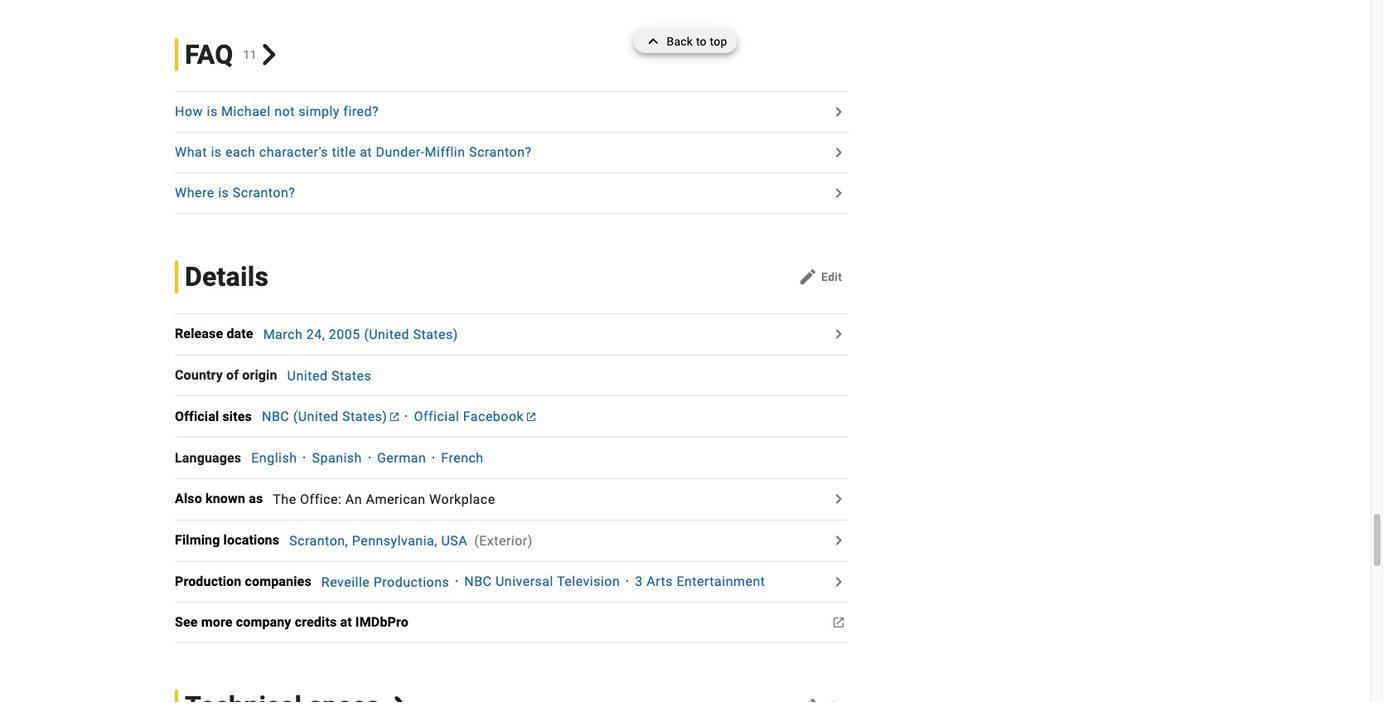 Task type: locate. For each thing, give the bounding box(es) containing it.
1 see the answer image from the top
[[829, 102, 849, 122]]

facebook
[[463, 409, 524, 425]]

nbc left universal
[[465, 574, 492, 590]]

is right how
[[207, 104, 218, 119]]

2 vertical spatial is
[[218, 185, 229, 201]]

0 vertical spatial chevron right inline image
[[259, 44, 280, 65]]

united states
[[287, 368, 372, 383]]

chevron right inline image down the imdbpro on the left of the page
[[391, 696, 412, 702]]

see the answer image
[[829, 183, 849, 203]]

(united
[[364, 326, 410, 342], [293, 409, 339, 425]]

official
[[175, 409, 219, 424], [414, 409, 460, 425]]

0 horizontal spatial launch inline image
[[391, 413, 399, 421]]

english
[[251, 450, 297, 466]]

chevron right inline image
[[259, 44, 280, 65], [391, 696, 412, 702]]

filming
[[175, 532, 220, 548]]

1 vertical spatial chevron right inline image
[[391, 696, 412, 702]]

imdbpro
[[356, 615, 409, 630]]

release
[[175, 326, 223, 342]]

production companies
[[175, 574, 312, 589]]

nbc (united states)
[[262, 409, 388, 425]]

1 vertical spatial scranton?
[[233, 185, 295, 201]]

1 edit image from the top
[[799, 267, 818, 287]]

is left each
[[211, 144, 222, 160]]

0 horizontal spatial (united
[[293, 409, 339, 425]]

spanish button
[[312, 450, 362, 466]]

official left the 'sites'
[[175, 409, 219, 424]]

production companies button
[[175, 572, 322, 592]]

3
[[635, 574, 643, 590]]

1 see more image from the top
[[829, 324, 849, 344]]

2 see more image from the top
[[829, 531, 849, 551]]

scranton? down the how is michael not simply fired? button
[[469, 144, 532, 160]]

at right credits
[[340, 615, 352, 630]]

scranton? down each
[[233, 185, 295, 201]]

1 horizontal spatial official
[[414, 409, 460, 425]]

states)
[[413, 326, 458, 342], [342, 409, 388, 425]]

scranton, pennsylvania, usa (exterior)
[[289, 533, 533, 549]]

languages
[[175, 450, 241, 466]]

1 horizontal spatial chevron right inline image
[[391, 696, 412, 702]]

0 horizontal spatial at
[[340, 615, 352, 630]]

1 vertical spatial see more image
[[829, 572, 849, 592]]

an
[[346, 492, 362, 507]]

0 horizontal spatial official
[[175, 409, 219, 424]]

0 vertical spatial states)
[[413, 326, 458, 342]]

2 edit image from the top
[[799, 697, 818, 702]]

how is michael not simply fired? button
[[175, 102, 828, 122]]

what is each character's title at dunder-mifflin scranton? button
[[175, 143, 828, 162]]

2 launch inline image from the left
[[528, 413, 536, 421]]

reveille productions button
[[322, 574, 450, 590]]

is right where
[[218, 185, 229, 201]]

edit image
[[799, 267, 818, 287], [799, 697, 818, 702]]

2 vertical spatial see more image
[[829, 613, 849, 633]]

0 vertical spatial see the answer image
[[829, 102, 849, 122]]

nbc for nbc universal television
[[465, 574, 492, 590]]

see more image for release date
[[829, 324, 849, 344]]

to
[[696, 35, 707, 48]]

nbc
[[262, 409, 290, 425], [465, 574, 492, 590]]

1 launch inline image from the left
[[391, 413, 399, 421]]

1 horizontal spatial launch inline image
[[528, 413, 536, 421]]

workplace
[[430, 492, 496, 507]]

television
[[557, 574, 620, 590]]

1 vertical spatial see the answer image
[[829, 143, 849, 162]]

1 vertical spatial is
[[211, 144, 222, 160]]

launch inline image inside official facebook button
[[528, 413, 536, 421]]

is for where
[[218, 185, 229, 201]]

launch inline image right the facebook
[[528, 413, 536, 421]]

edit
[[822, 270, 843, 283]]

chevron right inline image right 11
[[259, 44, 280, 65]]

nbc universal television
[[465, 574, 620, 590]]

entertainment
[[677, 574, 766, 590]]

0 vertical spatial (united
[[364, 326, 410, 342]]

german
[[377, 450, 426, 466]]

0 horizontal spatial scranton?
[[233, 185, 295, 201]]

1 vertical spatial edit image
[[799, 697, 818, 702]]

is for what
[[211, 144, 222, 160]]

launch inline image
[[391, 413, 399, 421], [528, 413, 536, 421]]

1 vertical spatial (united
[[293, 409, 339, 425]]

0 horizontal spatial nbc
[[262, 409, 290, 425]]

1 horizontal spatial states)
[[413, 326, 458, 342]]

origin
[[242, 367, 277, 383]]

1 see more image from the top
[[829, 490, 849, 509]]

locations
[[224, 532, 279, 548]]

where is scranton? button
[[175, 183, 828, 203]]

official facebook
[[414, 409, 524, 425]]

official up french button
[[414, 409, 460, 425]]

mifflin
[[425, 144, 466, 160]]

official inside see more element
[[175, 409, 219, 424]]

march
[[263, 326, 303, 342]]

24,
[[307, 326, 325, 342]]

11
[[243, 48, 257, 61]]

1 horizontal spatial (united
[[364, 326, 410, 342]]

1 vertical spatial nbc
[[465, 574, 492, 590]]

0 vertical spatial is
[[207, 104, 218, 119]]

english button
[[251, 450, 297, 466]]

(exterior)
[[474, 533, 533, 549]]

launch inline image for official facebook
[[528, 413, 536, 421]]

see more image
[[829, 490, 849, 509], [829, 531, 849, 551], [829, 613, 849, 633]]

1 horizontal spatial nbc
[[465, 574, 492, 590]]

0 vertical spatial at
[[360, 144, 372, 160]]

see more image for filming locations
[[829, 531, 849, 551]]

launch inline image inside nbc (united states) button
[[391, 413, 399, 421]]

character's
[[259, 144, 328, 160]]

2 see more image from the top
[[829, 572, 849, 592]]

what is each character's title at dunder-mifflin scranton?
[[175, 144, 532, 160]]

american
[[366, 492, 426, 507]]

credits
[[295, 615, 337, 630]]

1 vertical spatial see more image
[[829, 531, 849, 551]]

official facebook button
[[414, 409, 536, 425]]

production
[[175, 574, 242, 589]]

0 vertical spatial scranton?
[[469, 144, 532, 160]]

universal
[[496, 574, 554, 590]]

1 horizontal spatial scranton?
[[469, 144, 532, 160]]

see the answer image for what is each character's title at dunder-mifflin scranton?
[[829, 143, 849, 162]]

arts
[[647, 574, 673, 590]]

german button
[[377, 450, 426, 466]]

0 horizontal spatial states)
[[342, 409, 388, 425]]

what
[[175, 144, 207, 160]]

2 see the answer image from the top
[[829, 143, 849, 162]]

launch inline image up german
[[391, 413, 399, 421]]

nbc right the 'sites'
[[262, 409, 290, 425]]

at
[[360, 144, 372, 160], [340, 615, 352, 630]]

more
[[201, 615, 233, 630]]

french
[[441, 450, 484, 466]]

0 vertical spatial nbc
[[262, 409, 290, 425]]

1 horizontal spatial at
[[360, 144, 372, 160]]

1 vertical spatial states)
[[342, 409, 388, 425]]

0 vertical spatial see more image
[[829, 324, 849, 344]]

(united right 2005
[[364, 326, 410, 342]]

(united down united
[[293, 409, 339, 425]]

0 vertical spatial edit image
[[799, 267, 818, 287]]

0 vertical spatial see more image
[[829, 490, 849, 509]]

see the answer image
[[829, 102, 849, 122], [829, 143, 849, 162]]

at right "title"
[[360, 144, 372, 160]]

where
[[175, 185, 215, 201]]

scranton?
[[469, 144, 532, 160], [233, 185, 295, 201]]

see more image
[[829, 324, 849, 344], [829, 572, 849, 592]]

back to top
[[667, 35, 728, 48]]



Task type: vqa. For each thing, say whether or not it's contained in the screenshot.
Barbie LINK
no



Task type: describe. For each thing, give the bounding box(es) containing it.
reveille productions
[[322, 574, 450, 590]]

3 see more image from the top
[[829, 613, 849, 633]]

united
[[287, 368, 328, 383]]

scranton,
[[289, 533, 348, 549]]

nbc universal television button
[[465, 574, 620, 590]]

3 arts entertainment
[[635, 574, 766, 590]]

simply
[[299, 104, 340, 119]]

march 24, 2005 (united states) button
[[263, 326, 458, 342]]

official for official sites
[[175, 409, 219, 424]]

see
[[175, 615, 198, 630]]

see more company credits at imdbpro
[[175, 615, 409, 630]]

title
[[332, 144, 356, 160]]

0 horizontal spatial chevron right inline image
[[259, 44, 280, 65]]

release date
[[175, 326, 253, 342]]

where is scranton?
[[175, 185, 295, 201]]

as
[[249, 491, 263, 507]]

michael
[[221, 104, 271, 119]]

usa
[[441, 533, 468, 549]]

how
[[175, 104, 203, 119]]

dunder-
[[376, 144, 425, 160]]

filming locations button
[[175, 531, 289, 551]]

2005
[[329, 326, 360, 342]]

also known as button
[[175, 490, 273, 509]]

how is michael not simply fired?
[[175, 104, 379, 119]]

edit image inside button
[[799, 267, 818, 287]]

also
[[175, 491, 202, 507]]

1 vertical spatial at
[[340, 615, 352, 630]]

official for official facebook
[[414, 409, 460, 425]]

states
[[332, 368, 372, 383]]

nbc for nbc (united states)
[[262, 409, 290, 425]]

spanish
[[312, 450, 362, 466]]

see more image for production companies
[[829, 572, 849, 592]]

3 arts entertainment button
[[635, 574, 766, 590]]

is for how
[[207, 104, 218, 119]]

edit button
[[792, 264, 849, 290]]

french button
[[441, 450, 484, 466]]

date
[[227, 326, 253, 342]]

company
[[236, 615, 292, 630]]

country of origin
[[175, 367, 277, 383]]

expand less image
[[644, 30, 667, 53]]

each
[[226, 144, 256, 160]]

top
[[710, 35, 728, 48]]

not
[[275, 104, 295, 119]]

see more company credits at imdbpro button
[[175, 613, 419, 633]]

office:
[[300, 492, 342, 507]]

united states button
[[287, 368, 372, 383]]

launch inline image for nbc (united states)
[[391, 413, 399, 421]]

details
[[185, 261, 269, 293]]

pennsylvania,
[[352, 533, 438, 549]]

scranton, pennsylvania, usa button
[[289, 533, 468, 549]]

productions
[[374, 574, 450, 590]]

back
[[667, 35, 693, 48]]

see more image for also known as
[[829, 490, 849, 509]]

country
[[175, 367, 223, 383]]

see more element
[[175, 407, 262, 427]]

reveille
[[322, 574, 370, 590]]

release date button
[[175, 324, 263, 344]]

nbc (united states) button
[[262, 409, 399, 425]]

of
[[226, 367, 239, 383]]

faq
[[185, 39, 233, 70]]

fired?
[[344, 104, 379, 119]]

see the answer image for how is michael not simply fired?
[[829, 102, 849, 122]]

back to top button
[[634, 30, 738, 53]]

companies
[[245, 574, 312, 589]]

known
[[206, 491, 245, 507]]

official sites
[[175, 409, 252, 424]]

march 24, 2005 (united states)
[[263, 326, 458, 342]]

also known as
[[175, 491, 263, 507]]

filming locations
[[175, 532, 279, 548]]

the office: an american workplace
[[273, 492, 496, 507]]

sites
[[223, 409, 252, 424]]



